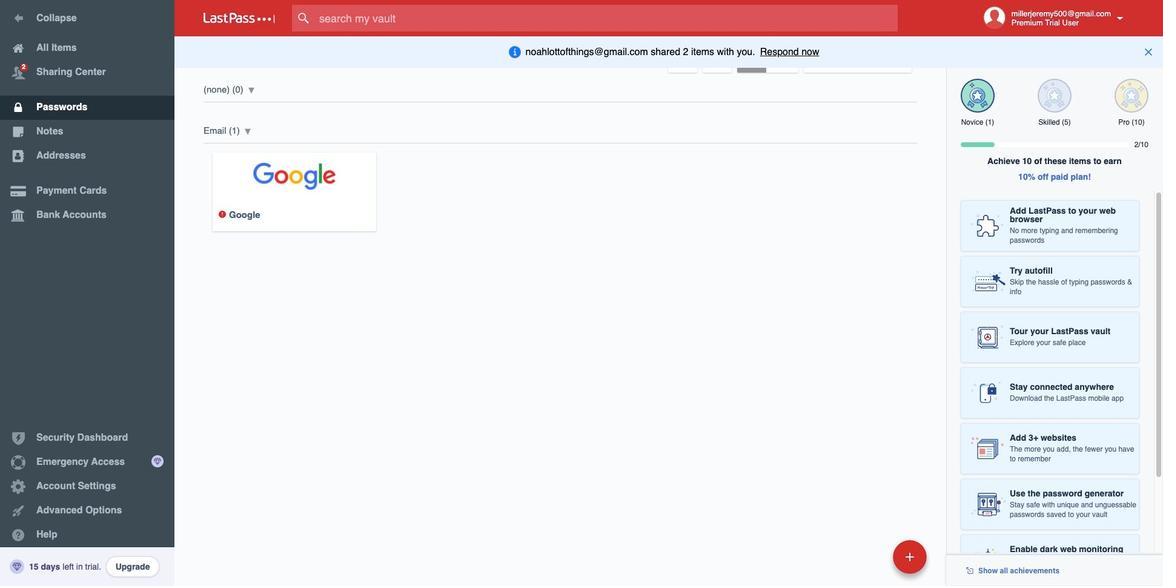 Task type: describe. For each thing, give the bounding box(es) containing it.
main navigation navigation
[[0, 0, 174, 587]]

new item navigation
[[810, 537, 934, 587]]

lastpass image
[[204, 13, 275, 24]]

vault options navigation
[[174, 36, 946, 73]]

new item element
[[810, 540, 931, 574]]

Search search field
[[292, 5, 922, 32]]



Task type: locate. For each thing, give the bounding box(es) containing it.
search my vault text field
[[292, 5, 922, 32]]



